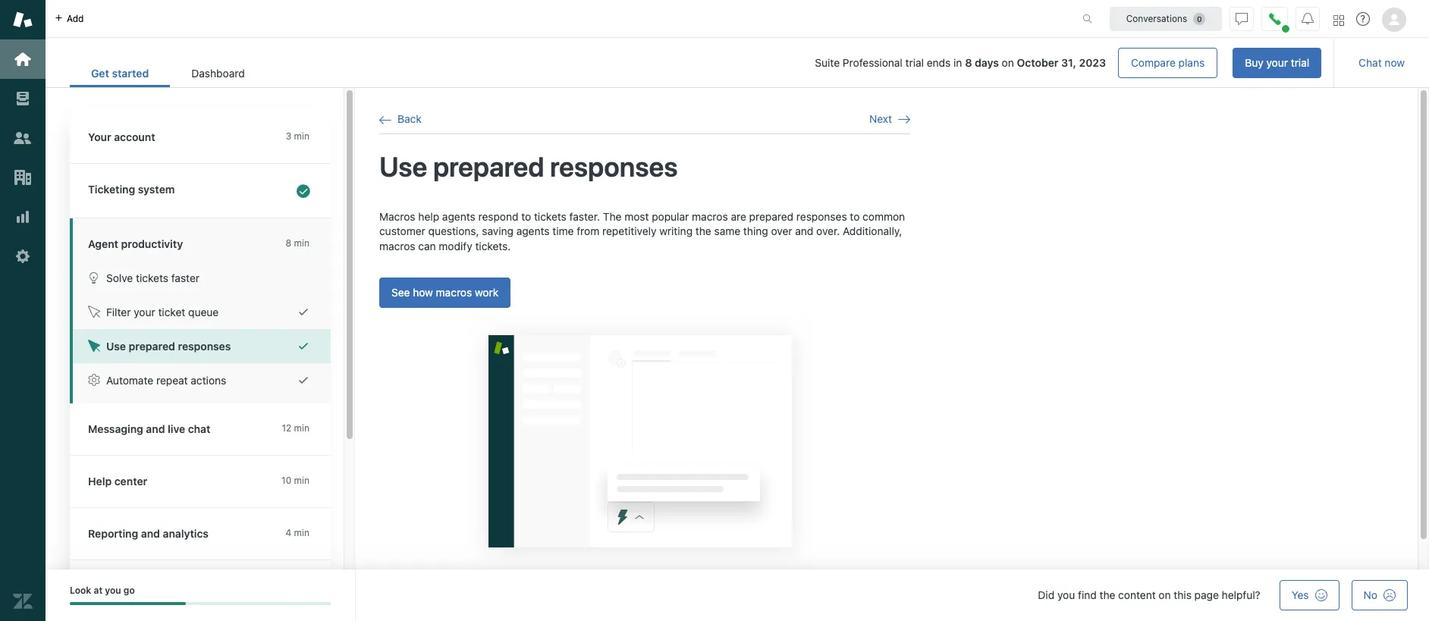 Task type: locate. For each thing, give the bounding box(es) containing it.
trial
[[905, 56, 924, 69], [1291, 56, 1309, 69]]

1 vertical spatial 8
[[286, 237, 291, 249]]

0 horizontal spatial 8
[[286, 237, 291, 249]]

1 vertical spatial macros
[[379, 240, 415, 252]]

prepared inside macros help agents respond to tickets faster. the most popular macros are prepared responses to common customer questions, saving agents time from repetitively writing the same thing over and over. additionally, macros can modify tickets.
[[749, 210, 793, 223]]

use inside button
[[106, 340, 126, 353]]

and for reporting and analytics
[[141, 527, 160, 540]]

admin image
[[13, 247, 33, 266]]

1 vertical spatial agents
[[516, 225, 550, 238]]

live
[[168, 422, 185, 435]]

plans
[[1178, 56, 1205, 69]]

region containing macros help agents respond to tickets faster. the most popular macros are prepared responses to common customer questions, saving agents time from repetitively writing the same thing over and over. additionally, macros can modify tickets.
[[379, 209, 910, 575]]

your for filter
[[134, 306, 155, 319]]

agents up questions, on the left top
[[442, 210, 475, 223]]

macros up same
[[692, 210, 728, 223]]

indicates location on zendesk screen where macros can be selected. image
[[465, 312, 815, 571]]

same
[[714, 225, 740, 238]]

0 vertical spatial on
[[1002, 56, 1014, 69]]

0 vertical spatial the
[[695, 225, 711, 238]]

8
[[965, 56, 972, 69], [286, 237, 291, 249]]

responses down "queue" at the left of page
[[178, 340, 231, 353]]

min inside the agent productivity heading
[[294, 237, 309, 249]]

on
[[1002, 56, 1014, 69], [1159, 589, 1171, 602]]

helpful?
[[1222, 589, 1260, 602]]

1 trial from the left
[[905, 56, 924, 69]]

tab list
[[70, 59, 266, 87]]

to
[[521, 210, 531, 223], [850, 210, 860, 223]]

region
[[379, 209, 910, 575]]

are
[[731, 210, 746, 223]]

1 horizontal spatial responses
[[550, 150, 678, 183]]

1 horizontal spatial the
[[1100, 589, 1115, 602]]

prepared inside button
[[129, 340, 175, 353]]

0 horizontal spatial to
[[521, 210, 531, 223]]

ends
[[927, 56, 951, 69]]

help
[[88, 475, 112, 488]]

saving
[[482, 225, 513, 238]]

12 min
[[282, 422, 309, 434]]

use down the filter
[[106, 340, 126, 353]]

use prepared responses inside "content-title" region
[[379, 150, 678, 183]]

macros
[[379, 210, 415, 223]]

min for agent productivity
[[294, 237, 309, 249]]

back button
[[379, 112, 422, 126]]

responses
[[550, 150, 678, 183], [796, 210, 847, 223], [178, 340, 231, 353]]

1 horizontal spatial use prepared responses
[[379, 150, 678, 183]]

solve
[[106, 272, 133, 284]]

0 horizontal spatial agents
[[442, 210, 475, 223]]

1 horizontal spatial 8
[[965, 56, 972, 69]]

chat
[[1359, 56, 1382, 69]]

solve tickets faster
[[106, 272, 199, 284]]

1 vertical spatial use
[[106, 340, 126, 353]]

customers image
[[13, 128, 33, 148]]

use prepared responses
[[379, 150, 678, 183], [106, 340, 231, 353]]

dashboard tab
[[170, 59, 266, 87]]

2023
[[1079, 56, 1106, 69]]

faster
[[171, 272, 199, 284]]

0 vertical spatial agents
[[442, 210, 475, 223]]

1 horizontal spatial tickets
[[534, 210, 567, 223]]

1 horizontal spatial agents
[[516, 225, 550, 238]]

5 min from the top
[[294, 527, 309, 539]]

October 31, 2023 text field
[[1017, 56, 1106, 69]]

0 horizontal spatial your
[[134, 306, 155, 319]]

0 vertical spatial tickets
[[534, 210, 567, 223]]

you right did
[[1057, 589, 1075, 602]]

main element
[[0, 0, 46, 621]]

from
[[577, 225, 599, 238]]

0 horizontal spatial tickets
[[136, 272, 168, 284]]

2 vertical spatial and
[[141, 527, 160, 540]]

get
[[91, 67, 109, 80]]

1 horizontal spatial use
[[379, 150, 427, 183]]

progress bar image
[[70, 603, 186, 606]]

1 horizontal spatial on
[[1159, 589, 1171, 602]]

min for reporting and analytics
[[294, 527, 309, 539]]

messaging
[[88, 422, 143, 435]]

suite professional trial ends in 8 days on october 31, 2023
[[815, 56, 1106, 69]]

solve tickets faster button
[[73, 261, 331, 295]]

2 horizontal spatial responses
[[796, 210, 847, 223]]

look
[[70, 585, 91, 596]]

section containing suite professional trial ends in
[[278, 48, 1321, 78]]

1 horizontal spatial macros
[[436, 286, 472, 299]]

the
[[695, 225, 711, 238], [1100, 589, 1115, 602]]

add
[[67, 13, 84, 24]]

0 vertical spatial 8
[[965, 56, 972, 69]]

0 horizontal spatial the
[[695, 225, 711, 238]]

you right at
[[105, 585, 121, 596]]

1 horizontal spatial trial
[[1291, 56, 1309, 69]]

yes button
[[1279, 580, 1339, 611]]

no button
[[1351, 580, 1408, 611]]

back
[[397, 112, 422, 125]]

prepared up respond
[[433, 150, 544, 183]]

tickets right solve
[[136, 272, 168, 284]]

find
[[1078, 589, 1097, 602]]

1 vertical spatial the
[[1100, 589, 1115, 602]]

1 horizontal spatial your
[[1266, 56, 1288, 69]]

4 min from the top
[[294, 475, 309, 486]]

the
[[603, 210, 622, 223]]

october
[[1017, 56, 1059, 69]]

section
[[278, 48, 1321, 78]]

respond
[[478, 210, 518, 223]]

macros down customer
[[379, 240, 415, 252]]

faster.
[[569, 210, 600, 223]]

and for messaging and live chat
[[146, 422, 165, 435]]

use
[[379, 150, 427, 183], [106, 340, 126, 353]]

1 vertical spatial use prepared responses
[[106, 340, 231, 353]]

modify
[[439, 240, 472, 252]]

to up additionally,
[[850, 210, 860, 223]]

0 horizontal spatial use
[[106, 340, 126, 353]]

see how macros work button
[[379, 278, 511, 308]]

agents
[[442, 210, 475, 223], [516, 225, 550, 238]]

on right days
[[1002, 56, 1014, 69]]

1 vertical spatial on
[[1159, 589, 1171, 602]]

min for messaging and live chat
[[294, 422, 309, 434]]

tickets.
[[475, 240, 511, 252]]

2 vertical spatial macros
[[436, 286, 472, 299]]

0 vertical spatial prepared
[[433, 150, 544, 183]]

1 horizontal spatial to
[[850, 210, 860, 223]]

2 vertical spatial prepared
[[129, 340, 175, 353]]

questions,
[[428, 225, 479, 238]]

responses up the
[[550, 150, 678, 183]]

1 vertical spatial and
[[146, 422, 165, 435]]

0 vertical spatial and
[[795, 225, 813, 238]]

tab list containing get started
[[70, 59, 266, 87]]

trial down notifications icon at the right of the page
[[1291, 56, 1309, 69]]

tickets up time
[[534, 210, 567, 223]]

get help image
[[1356, 12, 1370, 26]]

ticketing system button
[[70, 164, 328, 218]]

chat
[[188, 422, 210, 435]]

1 to from the left
[[521, 210, 531, 223]]

2 horizontal spatial macros
[[692, 210, 728, 223]]

0 horizontal spatial macros
[[379, 240, 415, 252]]

analytics
[[163, 527, 209, 540]]

min
[[294, 130, 309, 142], [294, 237, 309, 249], [294, 422, 309, 434], [294, 475, 309, 486], [294, 527, 309, 539]]

trial left the ends
[[905, 56, 924, 69]]

and left analytics
[[141, 527, 160, 540]]

min for help center
[[294, 475, 309, 486]]

reporting image
[[13, 207, 33, 227]]

and left the live
[[146, 422, 165, 435]]

prepared
[[433, 150, 544, 183], [749, 210, 793, 223], [129, 340, 175, 353]]

see
[[391, 286, 410, 299]]

and
[[795, 225, 813, 238], [146, 422, 165, 435], [141, 527, 160, 540]]

0 horizontal spatial prepared
[[129, 340, 175, 353]]

buy your trial button
[[1233, 48, 1321, 78]]

and right the over
[[795, 225, 813, 238]]

0 horizontal spatial trial
[[905, 56, 924, 69]]

prepared down filter your ticket queue
[[129, 340, 175, 353]]

use prepared responses up respond
[[379, 150, 678, 183]]

your right buy
[[1266, 56, 1288, 69]]

0 horizontal spatial responses
[[178, 340, 231, 353]]

2 horizontal spatial prepared
[[749, 210, 793, 223]]

prepared up the over
[[749, 210, 793, 223]]

0 vertical spatial use prepared responses
[[379, 150, 678, 183]]

your right the filter
[[134, 306, 155, 319]]

use inside "content-title" region
[[379, 150, 427, 183]]

account
[[114, 130, 155, 143]]

your
[[1266, 56, 1288, 69], [134, 306, 155, 319]]

most
[[624, 210, 649, 223]]

2 min from the top
[[294, 237, 309, 249]]

4
[[286, 527, 291, 539]]

repetitively
[[602, 225, 656, 238]]

the left same
[[695, 225, 711, 238]]

1 vertical spatial prepared
[[749, 210, 793, 223]]

0 vertical spatial use
[[379, 150, 427, 183]]

responses inside button
[[178, 340, 231, 353]]

2 trial from the left
[[1291, 56, 1309, 69]]

1 vertical spatial responses
[[796, 210, 847, 223]]

chat now
[[1359, 56, 1405, 69]]

footer
[[46, 570, 1429, 621]]

1 vertical spatial tickets
[[136, 272, 168, 284]]

10 min
[[281, 475, 309, 486]]

center
[[114, 475, 147, 488]]

trial inside button
[[1291, 56, 1309, 69]]

use down back button
[[379, 150, 427, 183]]

popular
[[652, 210, 689, 223]]

0 vertical spatial your
[[1266, 56, 1288, 69]]

0 horizontal spatial use prepared responses
[[106, 340, 231, 353]]

use prepared responses up automate repeat actions at the bottom left
[[106, 340, 231, 353]]

1 min from the top
[[294, 130, 309, 142]]

2 vertical spatial responses
[[178, 340, 231, 353]]

0 vertical spatial macros
[[692, 210, 728, 223]]

help center
[[88, 475, 147, 488]]

agents left time
[[516, 225, 550, 238]]

suite
[[815, 56, 840, 69]]

3 min
[[286, 130, 309, 142]]

compare plans button
[[1118, 48, 1218, 78]]

the right find
[[1100, 589, 1115, 602]]

0 vertical spatial responses
[[550, 150, 678, 183]]

at
[[94, 585, 103, 596]]

responses up the over.
[[796, 210, 847, 223]]

organizations image
[[13, 168, 33, 187]]

your
[[88, 130, 111, 143]]

did you find the content on this page helpful?
[[1038, 589, 1260, 602]]

macros right how
[[436, 286, 472, 299]]

1 horizontal spatial prepared
[[433, 150, 544, 183]]

content
[[1118, 589, 1156, 602]]

notifications image
[[1302, 13, 1314, 25]]

on left this on the right of the page
[[1159, 589, 1171, 602]]

get started image
[[13, 49, 33, 69]]

1 vertical spatial your
[[134, 306, 155, 319]]

trial for professional
[[905, 56, 924, 69]]

to right respond
[[521, 210, 531, 223]]

3 min from the top
[[294, 422, 309, 434]]

you
[[105, 585, 121, 596], [1057, 589, 1075, 602]]



Task type: describe. For each thing, give the bounding box(es) containing it.
conversations button
[[1110, 6, 1222, 31]]

work
[[475, 286, 499, 299]]

dashboard
[[191, 67, 245, 80]]

progress-bar progress bar
[[70, 603, 331, 606]]

the inside macros help agents respond to tickets faster. the most popular macros are prepared responses to common customer questions, saving agents time from repetitively writing the same thing over and over. additionally, macros can modify tickets.
[[695, 225, 711, 238]]

automate repeat actions button
[[73, 363, 331, 397]]

8 inside the agent productivity heading
[[286, 237, 291, 249]]

4 min
[[286, 527, 309, 539]]

look at you go
[[70, 585, 135, 596]]

in
[[954, 56, 962, 69]]

help
[[418, 210, 439, 223]]

next button
[[869, 112, 910, 126]]

2 to from the left
[[850, 210, 860, 223]]

trial for your
[[1291, 56, 1309, 69]]

use prepared responses inside button
[[106, 340, 231, 353]]

thing
[[743, 225, 768, 238]]

content-title region
[[379, 150, 910, 185]]

use prepared responses button
[[73, 329, 331, 363]]

prepared inside "content-title" region
[[433, 150, 544, 183]]

min for your account
[[294, 130, 309, 142]]

repeat
[[156, 374, 188, 387]]

zendesk image
[[13, 592, 33, 611]]

did
[[1038, 589, 1054, 602]]

compare
[[1131, 56, 1176, 69]]

get started
[[91, 67, 149, 80]]

button displays agent's chat status as invisible. image
[[1236, 13, 1248, 25]]

0 horizontal spatial you
[[105, 585, 121, 596]]

tickets inside macros help agents respond to tickets faster. the most popular macros are prepared responses to common customer questions, saving agents time from repetitively writing the same thing over and over. additionally, macros can modify tickets.
[[534, 210, 567, 223]]

see how macros work
[[391, 286, 499, 299]]

started
[[112, 67, 149, 80]]

writing
[[659, 225, 693, 238]]

zendesk products image
[[1333, 15, 1344, 25]]

actions
[[191, 374, 226, 387]]

buy
[[1245, 56, 1263, 69]]

ticket
[[158, 306, 185, 319]]

reporting
[[88, 527, 138, 540]]

customer
[[379, 225, 425, 238]]

responses inside "content-title" region
[[550, 150, 678, 183]]

agent
[[88, 237, 118, 250]]

page
[[1194, 589, 1219, 602]]

31,
[[1061, 56, 1076, 69]]

1 horizontal spatial you
[[1057, 589, 1075, 602]]

0 horizontal spatial on
[[1002, 56, 1014, 69]]

automate
[[106, 374, 153, 387]]

conversations
[[1126, 13, 1187, 24]]

yes
[[1292, 589, 1309, 602]]

queue
[[188, 306, 219, 319]]

this
[[1174, 589, 1192, 602]]

8 min
[[286, 237, 309, 249]]

zendesk support image
[[13, 10, 33, 30]]

can
[[418, 240, 436, 252]]

macros inside button
[[436, 286, 472, 299]]

tickets inside button
[[136, 272, 168, 284]]

responses inside macros help agents respond to tickets faster. the most popular macros are prepared responses to common customer questions, saving agents time from repetitively writing the same thing over and over. additionally, macros can modify tickets.
[[796, 210, 847, 223]]

chat now button
[[1347, 48, 1417, 78]]

buy your trial
[[1245, 56, 1309, 69]]

system
[[138, 183, 175, 196]]

professional
[[843, 56, 903, 69]]

your account
[[88, 130, 155, 143]]

your for buy
[[1266, 56, 1288, 69]]

agent productivity heading
[[70, 218, 331, 261]]

messaging and live chat
[[88, 422, 210, 435]]

ticketing system
[[88, 183, 175, 196]]

next
[[869, 112, 892, 125]]

go
[[124, 585, 135, 596]]

views image
[[13, 89, 33, 108]]

footer containing did you find the content on this page helpful?
[[46, 570, 1429, 621]]

and inside macros help agents respond to tickets faster. the most popular macros are prepared responses to common customer questions, saving agents time from repetitively writing the same thing over and over. additionally, macros can modify tickets.
[[795, 225, 813, 238]]

ticketing
[[88, 183, 135, 196]]

reporting and analytics
[[88, 527, 209, 540]]

macros help agents respond to tickets faster. the most popular macros are prepared responses to common customer questions, saving agents time from repetitively writing the same thing over and over. additionally, macros can modify tickets.
[[379, 210, 905, 252]]

days
[[975, 56, 999, 69]]

automate repeat actions
[[106, 374, 226, 387]]

how
[[413, 286, 433, 299]]

10
[[281, 475, 291, 486]]

filter
[[106, 306, 131, 319]]

over
[[771, 225, 792, 238]]

12
[[282, 422, 291, 434]]

agent productivity
[[88, 237, 183, 250]]

common
[[863, 210, 905, 223]]

time
[[552, 225, 574, 238]]

filter your ticket queue
[[106, 306, 219, 319]]

the inside footer
[[1100, 589, 1115, 602]]

now
[[1385, 56, 1405, 69]]

additionally,
[[843, 225, 902, 238]]

filter your ticket queue button
[[73, 295, 331, 329]]



Task type: vqa. For each thing, say whether or not it's contained in the screenshot.
COMPARE on the top of page
yes



